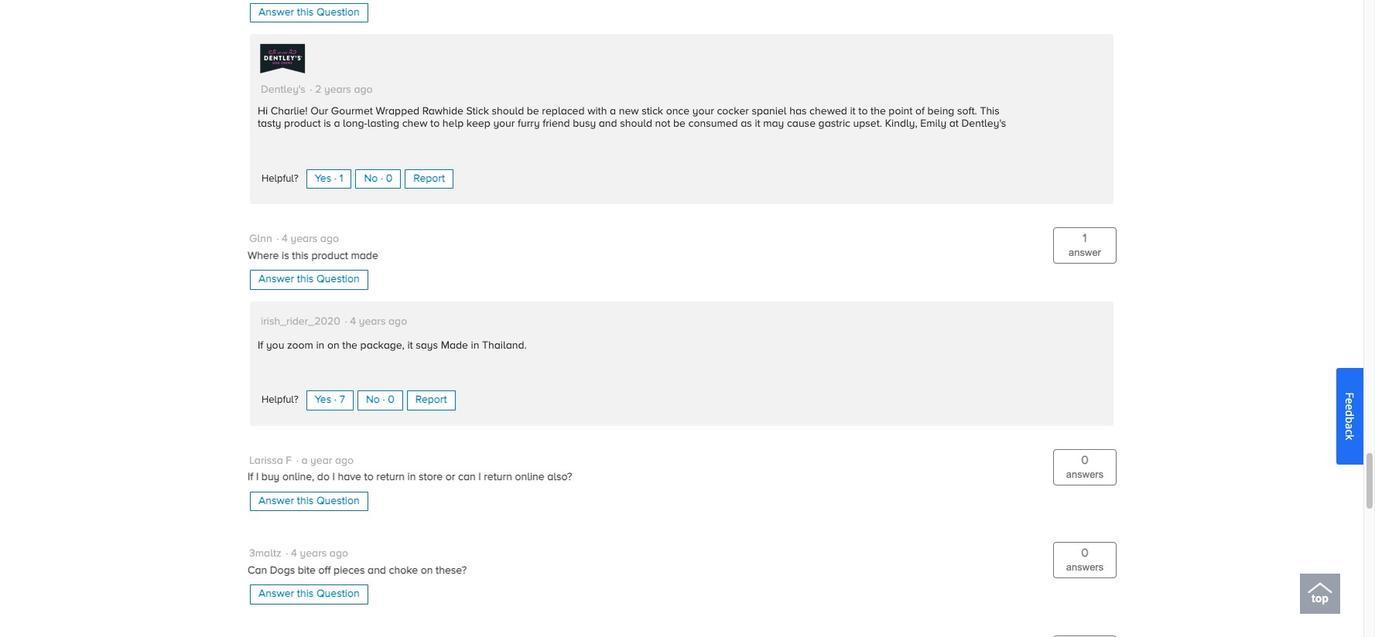Task type: describe. For each thing, give the bounding box(es) containing it.
the inside hi charlie! our gourmet wrapped rawhide stick should be replaced with a new stick once your cocker spaniel has chewed it to the point of being soft. this tasty product is a long-lasting chew to help keep your furry friend busy and should not be consumed as it may cause gastric upset. kindly, emily at dentley's
[[871, 105, 886, 119]]

· down gourmet
[[334, 172, 337, 186]]

new
[[619, 105, 639, 119]]

not
[[655, 117, 671, 131]]

· right yes · 1
[[381, 172, 383, 186]]

with
[[588, 105, 607, 119]]

dentley's button
[[261, 83, 306, 97]]

package,
[[360, 339, 405, 353]]

report for stick
[[414, 172, 445, 186]]

answer this question button for 3maltz
[[250, 586, 368, 605]]

a inside "larissa f · a year ago if i buy online, do i have to return in store or can i return online also?"
[[302, 454, 308, 468]]

2 horizontal spatial it
[[850, 105, 856, 119]]

1 answer from the top
[[259, 5, 294, 19]]

f e e d b a c k
[[1343, 393, 1358, 441]]

answer for 3maltz
[[259, 588, 294, 602]]

once
[[666, 105, 690, 119]]

0 horizontal spatial be
[[527, 105, 539, 119]]

lasting
[[368, 117, 400, 131]]

glnn · 4 years ago where is this product made
[[248, 233, 381, 263]]

yes for yes · 1
[[315, 172, 332, 186]]

cause
[[787, 117, 816, 131]]

answers for if i buy online, do i have to return in store or can i return online also?
[[1067, 469, 1104, 480]]

stick
[[642, 105, 664, 119]]

years for irish_rider_2020
[[359, 315, 386, 329]]

· left "2"
[[310, 83, 312, 97]]

2
[[315, 83, 322, 97]]

0 horizontal spatial your
[[493, 117, 515, 131]]

ago for dentley's · 2 years ago
[[354, 83, 373, 97]]

being
[[928, 105, 955, 119]]

0 horizontal spatial it
[[408, 339, 413, 353]]

answer this question for larissa f
[[259, 495, 360, 509]]

larissa f · a year ago if i buy online, do i have to return in store or can i return online also?
[[248, 454, 573, 485]]

where
[[248, 249, 279, 263]]

question for 3maltz
[[317, 588, 360, 602]]

of
[[916, 105, 925, 119]]

as
[[741, 117, 752, 131]]

7
[[340, 394, 345, 408]]

dogs
[[270, 564, 295, 578]]

hi
[[258, 105, 268, 119]]

spaniel
[[752, 105, 787, 119]]

1 i from the left
[[256, 471, 259, 485]]

0 horizontal spatial in
[[316, 339, 325, 353]]

zoom
[[287, 339, 313, 353]]

0 vertical spatial dentley's
[[261, 83, 306, 97]]

1 horizontal spatial should
[[620, 117, 653, 131]]

keep
[[467, 117, 491, 131]]

glnn button
[[249, 233, 272, 247]]

d
[[1343, 411, 1358, 417]]

2 horizontal spatial to
[[859, 105, 868, 119]]

this for glnn
[[297, 273, 314, 287]]

no · 0 for yes · 7
[[366, 394, 395, 408]]

0 answers for if i buy online, do i have to return in store or can i return online also?
[[1067, 454, 1104, 480]]

made
[[351, 249, 378, 263]]

answer
[[1069, 247, 1102, 259]]

1 answer
[[1069, 232, 1102, 259]]

1 answer this question button from the top
[[250, 3, 368, 23]]

3maltz
[[249, 548, 282, 562]]

years for 3maltz
[[300, 548, 327, 562]]

a right with
[[610, 105, 616, 119]]

our
[[311, 105, 328, 119]]

0 horizontal spatial should
[[492, 105, 524, 119]]

no for yes · 7
[[366, 394, 380, 408]]

point
[[889, 105, 913, 119]]

gastric
[[819, 117, 851, 131]]

yes · 7
[[315, 394, 345, 408]]

online,
[[283, 471, 315, 485]]

can
[[458, 471, 476, 485]]

chew
[[402, 117, 428, 131]]

c
[[1343, 430, 1358, 435]]

off
[[319, 564, 331, 578]]

charlie!
[[271, 105, 308, 119]]

irish_rider_2020 button
[[261, 315, 341, 329]]

you
[[266, 339, 284, 353]]

1 horizontal spatial to
[[431, 117, 440, 131]]

wrapped
[[376, 105, 420, 119]]

also?
[[548, 471, 573, 485]]

b
[[1343, 417, 1358, 424]]

report for package,
[[416, 394, 447, 408]]

answer this question for 3maltz
[[259, 588, 360, 602]]

· right irish_rider_2020
[[345, 315, 347, 329]]

friend
[[543, 117, 570, 131]]

4 for 0
[[291, 548, 297, 562]]

store
[[419, 471, 443, 485]]

kindly,
[[885, 117, 918, 131]]

buy
[[262, 471, 280, 485]]

choke
[[389, 564, 418, 578]]

f inside "larissa f · a year ago if i buy online, do i have to return in store or can i return online also?"
[[286, 454, 292, 468]]

a inside "button"
[[1343, 424, 1358, 430]]

do
[[317, 471, 330, 485]]

2 horizontal spatial in
[[471, 339, 480, 353]]

1 answer this question from the top
[[259, 5, 360, 19]]

online
[[515, 471, 545, 485]]

this inside glnn · 4 years ago where is this product made
[[292, 249, 309, 263]]

help
[[443, 117, 464, 131]]

and inside hi charlie! our gourmet wrapped rawhide stick should be replaced with a new stick once your cocker spaniel has chewed it to the point of being soft. this tasty product is a long-lasting chew to help keep your furry friend busy and should not be consumed as it may cause gastric upset. kindly, emily at dentley's
[[599, 117, 618, 131]]

no · 0 for yes · 1
[[364, 172, 393, 186]]

soft.
[[958, 105, 978, 119]]

2 i from the left
[[333, 471, 335, 485]]

replaced
[[542, 105, 585, 119]]

made
[[441, 339, 468, 353]]

hi charlie! our gourmet wrapped rawhide stick should be replaced with a new stick once your cocker spaniel has chewed it to the point of being soft. this tasty product is a long-lasting chew to help keep your furry friend busy and should not be consumed as it may cause gastric upset. kindly, emily at dentley's
[[258, 105, 1007, 131]]

this up "dentley's" 'image'
[[297, 5, 314, 19]]

rawhide
[[422, 105, 464, 119]]

· inside glnn · 4 years ago where is this product made
[[277, 233, 279, 247]]

this for larissa f
[[297, 495, 314, 509]]

report button for package,
[[407, 391, 456, 411]]

f e e d b a c k button
[[1337, 368, 1364, 465]]

have
[[338, 471, 362, 485]]

k
[[1343, 435, 1358, 441]]

1 horizontal spatial if
[[258, 339, 263, 353]]

· inside "larissa f · a year ago if i buy online, do i have to return in store or can i return online also?"
[[296, 454, 299, 468]]

answers for can dogs bite off pieces and choke on these?
[[1067, 562, 1104, 574]]

this
[[980, 105, 1000, 119]]

yes for yes · 7
[[315, 394, 332, 408]]

stick
[[466, 105, 489, 119]]

top
[[1312, 593, 1329, 605]]

back to top image
[[1308, 577, 1333, 602]]

1 horizontal spatial be
[[674, 117, 686, 131]]

0 vertical spatial on
[[327, 339, 340, 353]]

upset.
[[854, 117, 883, 131]]



Task type: locate. For each thing, give the bounding box(es) containing it.
is inside glnn · 4 years ago where is this product made
[[282, 249, 289, 263]]

1 inside 1 answer
[[1083, 232, 1088, 247]]

the left point
[[871, 105, 886, 119]]

1 vertical spatial the
[[342, 339, 358, 353]]

on down irish_rider_2020 · 4 years ago
[[327, 339, 340, 353]]

2 answer this question from the top
[[259, 273, 360, 287]]

2 helpful? from the top
[[262, 394, 299, 407]]

4 question from the top
[[317, 588, 360, 602]]

1 vertical spatial if
[[248, 471, 253, 485]]

1 vertical spatial product
[[312, 249, 348, 263]]

1 vertical spatial and
[[368, 564, 386, 578]]

this down glnn · 4 years ago where is this product made
[[297, 273, 314, 287]]

1 vertical spatial no · 0
[[366, 394, 395, 408]]

0 vertical spatial the
[[871, 105, 886, 119]]

2 return from the left
[[484, 471, 512, 485]]

should left 'not'
[[620, 117, 653, 131]]

1 content helpfulness group from the top
[[262, 169, 454, 189]]

years inside glnn · 4 years ago where is this product made
[[291, 233, 318, 247]]

content helpfulness group for wrapped
[[262, 169, 454, 189]]

no
[[364, 172, 378, 186], [366, 394, 380, 408]]

at
[[950, 117, 959, 131]]

4 inside 3maltz · 4 years ago can dogs bite off pieces and choke on these?
[[291, 548, 297, 562]]

on right choke
[[421, 564, 433, 578]]

answer up "dentley's" 'image'
[[259, 5, 294, 19]]

answer this question button down online,
[[250, 492, 368, 512]]

your
[[693, 105, 714, 119], [493, 117, 515, 131]]

e up d on the right bottom of the page
[[1343, 398, 1358, 404]]

years inside 3maltz · 4 years ago can dogs bite off pieces and choke on these?
[[300, 548, 327, 562]]

is inside hi charlie! our gourmet wrapped rawhide stick should be replaced with a new stick once your cocker spaniel has chewed it to the point of being soft. this tasty product is a long-lasting chew to help keep your furry friend busy and should not be consumed as it may cause gastric upset. kindly, emily at dentley's
[[324, 117, 331, 131]]

no for yes · 1
[[364, 172, 378, 186]]

0 horizontal spatial on
[[327, 339, 340, 353]]

answer this question up "dentley's" 'image'
[[259, 5, 360, 19]]

no · 0 right yes · 1
[[364, 172, 393, 186]]

· up dogs
[[286, 548, 288, 562]]

years for dentley's
[[324, 83, 351, 97]]

2 e from the top
[[1343, 404, 1358, 411]]

furry
[[518, 117, 540, 131]]

this down 'bite'
[[297, 588, 314, 602]]

0 vertical spatial is
[[324, 117, 331, 131]]

this for 3maltz
[[297, 588, 314, 602]]

report
[[414, 172, 445, 186], [416, 394, 447, 408]]

no right yes · 1
[[364, 172, 378, 186]]

answer
[[259, 5, 294, 19], [259, 273, 294, 287], [259, 495, 294, 509], [259, 588, 294, 602]]

1 vertical spatial report button
[[407, 391, 456, 411]]

be
[[527, 105, 539, 119], [674, 117, 686, 131]]

years right "2"
[[324, 83, 351, 97]]

to inside "larissa f · a year ago if i buy online, do i have to return in store or can i return online also?"
[[364, 471, 374, 485]]

1 horizontal spatial it
[[755, 117, 761, 131]]

0 horizontal spatial to
[[364, 471, 374, 485]]

4 inside glnn · 4 years ago where is this product made
[[282, 233, 288, 247]]

report down chew at the left of page
[[414, 172, 445, 186]]

years for glnn
[[291, 233, 318, 247]]

0 vertical spatial report
[[414, 172, 445, 186]]

answer this question button down glnn · 4 years ago where is this product made
[[250, 271, 368, 290]]

report button for stick
[[405, 169, 454, 189]]

these?
[[436, 564, 467, 578]]

dentley's
[[261, 83, 306, 97], [962, 117, 1007, 131]]

2 0 answers from the top
[[1067, 547, 1104, 574]]

yes · 1
[[315, 172, 343, 186]]

1 vertical spatial yes
[[315, 394, 332, 408]]

0 vertical spatial helpful?
[[262, 173, 299, 185]]

2 yes from the top
[[315, 394, 332, 408]]

0 horizontal spatial if
[[248, 471, 253, 485]]

year
[[311, 454, 332, 468]]

2 answer this question button from the top
[[250, 271, 368, 290]]

cocker
[[717, 105, 749, 119]]

2 question from the top
[[317, 273, 360, 287]]

question for glnn
[[317, 273, 360, 287]]

1 vertical spatial dentley's
[[962, 117, 1007, 131]]

report button down says
[[407, 391, 456, 411]]

dentley's inside hi charlie! our gourmet wrapped rawhide stick should be replaced with a new stick once your cocker spaniel has chewed it to the point of being soft. this tasty product is a long-lasting chew to help keep your furry friend busy and should not be consumed as it may cause gastric upset. kindly, emily at dentley's
[[962, 117, 1007, 131]]

0 vertical spatial 4
[[282, 233, 288, 247]]

0 vertical spatial and
[[599, 117, 618, 131]]

a
[[610, 105, 616, 119], [334, 117, 340, 131], [1343, 424, 1358, 430], [302, 454, 308, 468]]

answer this question down 'bite'
[[259, 588, 360, 602]]

1 vertical spatial answers
[[1067, 562, 1104, 574]]

0 horizontal spatial the
[[342, 339, 358, 353]]

larissa f button
[[249, 454, 292, 468]]

product left made
[[312, 249, 348, 263]]

0 vertical spatial if
[[258, 339, 263, 353]]

report button down chew at the left of page
[[405, 169, 454, 189]]

content helpfulness group
[[262, 169, 454, 189], [262, 391, 456, 411]]

dentley's right at
[[962, 117, 1007, 131]]

3 answer from the top
[[259, 495, 294, 509]]

the
[[871, 105, 886, 119], [342, 339, 358, 353]]

if left buy
[[248, 471, 253, 485]]

2 horizontal spatial 4
[[350, 315, 356, 329]]

1 horizontal spatial and
[[599, 117, 618, 131]]

no · 0 right 7
[[366, 394, 395, 408]]

0 horizontal spatial 4
[[282, 233, 288, 247]]

f up d on the right bottom of the page
[[1343, 393, 1358, 398]]

2 vertical spatial 4
[[291, 548, 297, 562]]

1 e from the top
[[1343, 398, 1358, 404]]

dentley's image
[[259, 44, 307, 75]]

1 vertical spatial no
[[366, 394, 380, 408]]

irish_rider_2020
[[261, 315, 341, 329]]

answer this question for glnn
[[259, 273, 360, 287]]

no right 7
[[366, 394, 380, 408]]

this
[[297, 5, 314, 19], [292, 249, 309, 263], [297, 273, 314, 287], [297, 495, 314, 509], [297, 588, 314, 602]]

it right chewed
[[850, 105, 856, 119]]

1 up answer on the top right of page
[[1083, 232, 1088, 247]]

1 horizontal spatial your
[[693, 105, 714, 119]]

3 answer this question from the top
[[259, 495, 360, 509]]

bite
[[298, 564, 316, 578]]

ago up have
[[335, 454, 354, 468]]

1 0 answers from the top
[[1067, 454, 1104, 480]]

answer this question button down 'bite'
[[250, 586, 368, 605]]

or
[[446, 471, 456, 485]]

0 vertical spatial no · 0
[[364, 172, 393, 186]]

in left the store
[[408, 471, 416, 485]]

is right where
[[282, 249, 289, 263]]

4 answer this question from the top
[[259, 588, 360, 602]]

0 vertical spatial report button
[[405, 169, 454, 189]]

0 vertical spatial content helpfulness group
[[262, 169, 454, 189]]

0 vertical spatial f
[[1343, 393, 1358, 398]]

0 vertical spatial yes
[[315, 172, 332, 186]]

4 answer from the top
[[259, 588, 294, 602]]

ago for glnn · 4 years ago where is this product made
[[320, 233, 339, 247]]

4 for 1
[[282, 233, 288, 247]]

0 vertical spatial 0 answers
[[1067, 454, 1104, 480]]

helpful? left yes · 7 on the bottom of the page
[[262, 394, 299, 407]]

answer down dogs
[[259, 588, 294, 602]]

1 horizontal spatial dentley's
[[962, 117, 1007, 131]]

long-
[[343, 117, 368, 131]]

e up b
[[1343, 404, 1358, 411]]

1 answers from the top
[[1067, 469, 1104, 480]]

years right the glnn
[[291, 233, 318, 247]]

answer down where
[[259, 273, 294, 287]]

1 return from the left
[[377, 471, 405, 485]]

a up 'k' at the right bottom
[[1343, 424, 1358, 430]]

ago up gourmet
[[354, 83, 373, 97]]

content helpfulness group down long-
[[262, 169, 454, 189]]

1 vertical spatial helpful?
[[262, 394, 299, 407]]

ago down yes · 1
[[320, 233, 339, 247]]

0 answers
[[1067, 454, 1104, 480], [1067, 547, 1104, 574]]

it left says
[[408, 339, 413, 353]]

·
[[310, 83, 312, 97], [334, 172, 337, 186], [381, 172, 383, 186], [277, 233, 279, 247], [345, 315, 347, 329], [334, 394, 337, 408], [383, 394, 385, 408], [296, 454, 299, 468], [286, 548, 288, 562]]

helpful?
[[262, 173, 299, 185], [262, 394, 299, 407]]

1 vertical spatial content helpfulness group
[[262, 391, 456, 411]]

busy
[[573, 117, 596, 131]]

0 horizontal spatial and
[[368, 564, 386, 578]]

return right can
[[484, 471, 512, 485]]

0 horizontal spatial f
[[286, 454, 292, 468]]

it
[[850, 105, 856, 119], [755, 117, 761, 131], [408, 339, 413, 353]]

4 right glnn button on the top
[[282, 233, 288, 247]]

years up package,
[[359, 315, 386, 329]]

the down irish_rider_2020 · 4 years ago
[[342, 339, 358, 353]]

can
[[248, 564, 267, 578]]

3maltz button
[[249, 548, 282, 562]]

1 horizontal spatial i
[[333, 471, 335, 485]]

f inside "button"
[[1343, 393, 1358, 398]]

if inside "larissa f · a year ago if i buy online, do i have to return in store or can i return online also?"
[[248, 471, 253, 485]]

answer down buy
[[259, 495, 294, 509]]

· right 7
[[383, 394, 385, 408]]

glnn
[[249, 233, 272, 247]]

ago up if you zoom in on the package, it says made in thailand.
[[389, 315, 407, 329]]

f up online,
[[286, 454, 292, 468]]

1 horizontal spatial 1
[[1083, 232, 1088, 247]]

no · 0
[[364, 172, 393, 186], [366, 394, 395, 408]]

1 horizontal spatial 4
[[291, 548, 297, 562]]

in right zoom
[[316, 339, 325, 353]]

if
[[258, 339, 263, 353], [248, 471, 253, 485]]

and inside 3maltz · 4 years ago can dogs bite off pieces and choke on these?
[[368, 564, 386, 578]]

i right can
[[479, 471, 481, 485]]

1 horizontal spatial is
[[324, 117, 331, 131]]

product inside glnn · 4 years ago where is this product made
[[312, 249, 348, 263]]

3 i from the left
[[479, 471, 481, 485]]

product right tasty
[[284, 117, 321, 131]]

0 horizontal spatial return
[[377, 471, 405, 485]]

i
[[256, 471, 259, 485], [333, 471, 335, 485], [479, 471, 481, 485]]

a left long-
[[334, 117, 340, 131]]

i right do
[[333, 471, 335, 485]]

answer this question button for larissa f
[[250, 492, 368, 512]]

report down says
[[416, 394, 447, 408]]

should right stick at the left
[[492, 105, 524, 119]]

1 horizontal spatial the
[[871, 105, 886, 119]]

3 answer this question button from the top
[[250, 492, 368, 512]]

and
[[599, 117, 618, 131], [368, 564, 386, 578]]

your left furry
[[493, 117, 515, 131]]

a left year
[[302, 454, 308, 468]]

larissa
[[249, 454, 283, 468]]

on inside 3maltz · 4 years ago can dogs bite off pieces and choke on these?
[[421, 564, 433, 578]]

· up online,
[[296, 454, 299, 468]]

thailand.
[[482, 339, 527, 353]]

be left friend
[[527, 105, 539, 119]]

report button
[[405, 169, 454, 189], [407, 391, 456, 411]]

answer this question button
[[250, 3, 368, 23], [250, 271, 368, 290], [250, 492, 368, 512], [250, 586, 368, 605]]

be right 'not'
[[674, 117, 686, 131]]

1 vertical spatial 4
[[350, 315, 356, 329]]

yes down our
[[315, 172, 332, 186]]

helpful? left yes · 1
[[262, 173, 299, 185]]

in inside "larissa f · a year ago if i buy online, do i have to return in store or can i return online also?"
[[408, 471, 416, 485]]

in
[[316, 339, 325, 353], [471, 339, 480, 353], [408, 471, 416, 485]]

product inside hi charlie! our gourmet wrapped rawhide stick should be replaced with a new stick once your cocker spaniel has chewed it to the point of being soft. this tasty product is a long-lasting chew to help keep your furry friend busy and should not be consumed as it may cause gastric upset. kindly, emily at dentley's
[[284, 117, 321, 131]]

consumed
[[689, 117, 738, 131]]

answer this question button for glnn
[[250, 271, 368, 290]]

0 vertical spatial 1
[[340, 172, 343, 186]]

in right made
[[471, 339, 480, 353]]

0 vertical spatial answers
[[1067, 469, 1104, 480]]

ago
[[354, 83, 373, 97], [320, 233, 339, 247], [389, 315, 407, 329], [335, 454, 354, 468], [330, 548, 348, 562]]

1 helpful? from the top
[[262, 173, 299, 185]]

helpful? for yes · 1
[[262, 173, 299, 185]]

ago up pieces
[[330, 548, 348, 562]]

answer for larissa
[[259, 495, 294, 509]]

0 vertical spatial no
[[364, 172, 378, 186]]

question for larissa f
[[317, 495, 360, 509]]

4
[[282, 233, 288, 247], [350, 315, 356, 329], [291, 548, 297, 562]]

to
[[859, 105, 868, 119], [431, 117, 440, 131], [364, 471, 374, 485]]

answer this question down online,
[[259, 495, 360, 509]]

dentley's · 2 years ago
[[261, 83, 378, 97]]

1 horizontal spatial in
[[408, 471, 416, 485]]

ago for irish_rider_2020 · 4 years ago
[[389, 315, 407, 329]]

3 question from the top
[[317, 495, 360, 509]]

years up 'bite'
[[300, 548, 327, 562]]

answer for glnn
[[259, 273, 294, 287]]

answer this question button up "dentley's" 'image'
[[250, 3, 368, 23]]

ago inside 3maltz · 4 years ago can dogs bite off pieces and choke on these?
[[330, 548, 348, 562]]

1 question from the top
[[317, 5, 360, 19]]

tasty
[[258, 117, 281, 131]]

if left the you
[[258, 339, 263, 353]]

to right have
[[364, 471, 374, 485]]

2 content helpfulness group from the top
[[262, 391, 456, 411]]

0 vertical spatial product
[[284, 117, 321, 131]]

2 horizontal spatial i
[[479, 471, 481, 485]]

1 down long-
[[340, 172, 343, 186]]

may
[[764, 117, 785, 131]]

0 horizontal spatial i
[[256, 471, 259, 485]]

chewed
[[810, 105, 848, 119]]

your right once
[[693, 105, 714, 119]]

is left long-
[[324, 117, 331, 131]]

0 horizontal spatial 1
[[340, 172, 343, 186]]

ago inside "larissa f · a year ago if i buy online, do i have to return in store or can i return online also?"
[[335, 454, 354, 468]]

is
[[324, 117, 331, 131], [282, 249, 289, 263]]

· left 7
[[334, 394, 337, 408]]

1 yes from the top
[[315, 172, 332, 186]]

· inside 3maltz · 4 years ago can dogs bite off pieces and choke on these?
[[286, 548, 288, 562]]

it right as on the right top of page
[[755, 117, 761, 131]]

1 vertical spatial is
[[282, 249, 289, 263]]

4 answer this question button from the top
[[250, 586, 368, 605]]

says
[[416, 339, 438, 353]]

0 horizontal spatial is
[[282, 249, 289, 263]]

emily
[[921, 117, 947, 131]]

to right gastric
[[859, 105, 868, 119]]

content helpfulness group for on
[[262, 391, 456, 411]]

4 up dogs
[[291, 548, 297, 562]]

yes
[[315, 172, 332, 186], [315, 394, 332, 408]]

has
[[790, 105, 807, 119]]

pieces
[[334, 564, 365, 578]]

4 up if you zoom in on the package, it says made in thailand.
[[350, 315, 356, 329]]

ago for 3maltz · 4 years ago can dogs bite off pieces and choke on these?
[[330, 548, 348, 562]]

should
[[492, 105, 524, 119], [620, 117, 653, 131]]

1 vertical spatial on
[[421, 564, 433, 578]]

and left choke
[[368, 564, 386, 578]]

gourmet
[[331, 105, 373, 119]]

1 horizontal spatial return
[[484, 471, 512, 485]]

dentley's up charlie!
[[261, 83, 306, 97]]

irish_rider_2020 · 4 years ago
[[261, 315, 413, 329]]

content helpfulness group down package,
[[262, 391, 456, 411]]

1 vertical spatial 1
[[1083, 232, 1088, 247]]

1 vertical spatial 0 answers
[[1067, 547, 1104, 574]]

return left the store
[[377, 471, 405, 485]]

1 horizontal spatial f
[[1343, 393, 1358, 398]]

helpful? for yes · 7
[[262, 394, 299, 407]]

this right where
[[292, 249, 309, 263]]

i left buy
[[256, 471, 259, 485]]

this down online,
[[297, 495, 314, 509]]

0 answers for can dogs bite off pieces and choke on these?
[[1067, 547, 1104, 574]]

1 horizontal spatial on
[[421, 564, 433, 578]]

if you zoom in on the package, it says made in thailand.
[[258, 339, 527, 353]]

1 vertical spatial f
[[286, 454, 292, 468]]

· right glnn button on the top
[[277, 233, 279, 247]]

1 vertical spatial report
[[416, 394, 447, 408]]

3maltz · 4 years ago can dogs bite off pieces and choke on these?
[[248, 548, 470, 578]]

answers
[[1067, 469, 1104, 480], [1067, 562, 1104, 574]]

to left help
[[431, 117, 440, 131]]

ago inside glnn · 4 years ago where is this product made
[[320, 233, 339, 247]]

f
[[1343, 393, 1358, 398], [286, 454, 292, 468]]

2 answer from the top
[[259, 273, 294, 287]]

0 horizontal spatial dentley's
[[261, 83, 306, 97]]

yes left 7
[[315, 394, 332, 408]]

answer this question down glnn · 4 years ago where is this product made
[[259, 273, 360, 287]]

1
[[340, 172, 343, 186], [1083, 232, 1088, 247]]

2 answers from the top
[[1067, 562, 1104, 574]]

and right busy
[[599, 117, 618, 131]]



Task type: vqa. For each thing, say whether or not it's contained in the screenshot.
6 to the right
no



